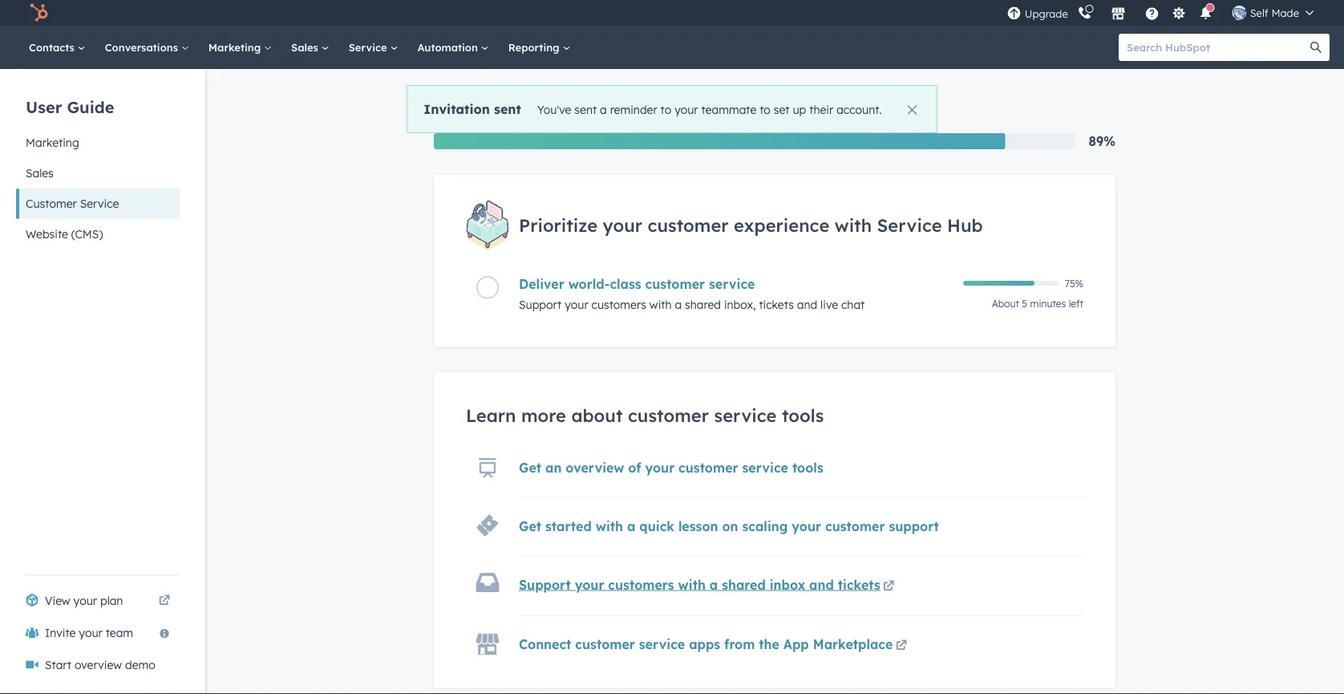 Task type: vqa. For each thing, say whether or not it's contained in the screenshot.
the topmost SALES
yes



Task type: describe. For each thing, give the bounding box(es) containing it.
0 vertical spatial sales
[[291, 41, 322, 54]]

1 vertical spatial tickets
[[838, 576, 881, 592]]

a left quick
[[628, 518, 636, 534]]

plan
[[100, 594, 123, 608]]

overview inside start overview demo "link"
[[75, 658, 122, 672]]

live
[[821, 298, 839, 312]]

demo
[[125, 658, 155, 672]]

about 5 minutes left
[[992, 298, 1084, 310]]

inbox
[[770, 576, 806, 592]]

your customer service tools progress
[[460, 103, 702, 119]]

sales link
[[282, 26, 339, 69]]

support inside deliver world-class customer service support your customers with a shared inbox, tickets and live chat
[[519, 298, 562, 312]]

menu containing self made
[[1006, 0, 1326, 26]]

prioritize your customer experience with service hub
[[519, 214, 984, 236]]

support your customers with a shared inbox and tickets link
[[519, 576, 898, 596]]

invite your team button
[[16, 617, 180, 649]]

sent for you've
[[575, 102, 597, 116]]

on
[[723, 518, 739, 534]]

help button
[[1139, 0, 1167, 26]]

1 horizontal spatial overview
[[566, 459, 625, 475]]

user
[[26, 97, 62, 117]]

the
[[759, 636, 780, 652]]

get started with a quick lesson on scaling your customer support
[[519, 518, 940, 534]]

(cms)
[[71, 227, 103, 241]]

customer inside button
[[26, 197, 77, 211]]

search button
[[1303, 34, 1331, 61]]

website (cms)
[[26, 227, 103, 241]]

conversations link
[[95, 26, 199, 69]]

link opens in a new window image
[[896, 641, 908, 652]]

from
[[725, 636, 755, 652]]

connect customer service apps from the app marketplace link
[[519, 636, 910, 656]]

with inside deliver world-class customer service support your customers with a shared inbox, tickets and live chat
[[650, 298, 672, 312]]

of
[[629, 459, 642, 475]]

2 support from the top
[[519, 576, 571, 592]]

1 to from the left
[[661, 102, 672, 116]]

start overview demo link
[[16, 649, 180, 681]]

account.
[[837, 102, 882, 116]]

self
[[1251, 6, 1269, 19]]

service link
[[339, 26, 408, 69]]

your right scaling in the bottom right of the page
[[792, 518, 822, 534]]

get for get started with a quick lesson on scaling your customer support
[[519, 518, 542, 534]]

5
[[1023, 298, 1028, 310]]

invite your team
[[45, 626, 133, 640]]

self made
[[1251, 6, 1300, 19]]

lesson
[[679, 518, 719, 534]]

automation
[[418, 41, 481, 54]]

89%
[[1089, 133, 1116, 149]]

invite
[[45, 626, 76, 640]]

inbox,
[[725, 298, 756, 312]]

get started with a quick lesson on scaling your customer support link
[[519, 518, 940, 534]]

customer up the 'lesson'
[[679, 459, 739, 475]]

minutes
[[1031, 298, 1067, 310]]

and inside support your customers with a shared inbox and tickets link
[[810, 576, 834, 592]]

hubspot link
[[19, 3, 60, 22]]

with inside support your customers with a shared inbox and tickets link
[[679, 576, 706, 592]]

notifications button
[[1193, 0, 1220, 26]]

upgrade
[[1025, 7, 1069, 20]]

hubspot image
[[29, 3, 48, 22]]

invitation sent alert
[[407, 85, 938, 133]]

get an overview of your customer service tools button
[[519, 459, 824, 475]]

marketing link
[[199, 26, 282, 69]]

service left reminder
[[559, 103, 607, 119]]

left
[[1069, 298, 1084, 310]]

deliver world-class customer service support your customers with a shared inbox, tickets and live chat
[[519, 276, 865, 312]]

sent for invitation
[[494, 101, 522, 117]]

deliver world-class customer service button
[[519, 276, 954, 292]]

get an overview of your customer service tools
[[519, 459, 824, 475]]

customer inside deliver world-class customer service support your customers with a shared inbox, tickets and live chat
[[646, 276, 705, 292]]

with right 'started'
[[596, 518, 624, 534]]

notifications image
[[1199, 7, 1214, 22]]

ruby anderson image
[[1233, 6, 1248, 20]]

reporting
[[509, 41, 563, 54]]

user guide views element
[[16, 69, 180, 250]]

learn
[[466, 404, 516, 426]]

2 vertical spatial tools
[[793, 459, 824, 475]]

hub
[[948, 214, 984, 236]]

marketing button
[[16, 128, 180, 158]]

1 vertical spatial customers
[[609, 576, 675, 592]]

apps
[[689, 636, 721, 652]]

you've
[[538, 102, 572, 116]]

settings link
[[1170, 4, 1190, 21]]

contacts link
[[19, 26, 95, 69]]

customer service
[[26, 197, 119, 211]]

0 vertical spatial customer
[[493, 103, 555, 119]]

progress
[[646, 103, 702, 119]]

your inside deliver world-class customer service support your customers with a shared inbox, tickets and live chat
[[565, 298, 589, 312]]

customer up get an overview of your customer service tools
[[628, 404, 709, 426]]

user guide
[[26, 97, 114, 117]]

view
[[45, 594, 70, 608]]

website
[[26, 227, 68, 241]]

upgrade image
[[1008, 7, 1022, 21]]

1 horizontal spatial shared
[[722, 576, 766, 592]]

customer up deliver world-class customer service support your customers with a shared inbox, tickets and live chat
[[648, 214, 729, 236]]



Task type: locate. For each thing, give the bounding box(es) containing it.
get for get an overview of your customer service tools
[[519, 459, 542, 475]]

website (cms) button
[[16, 219, 180, 250]]

get
[[519, 459, 542, 475], [519, 518, 542, 534]]

support down deliver
[[519, 298, 562, 312]]

prioritize
[[519, 214, 598, 236]]

with down deliver world-class customer service button
[[650, 298, 672, 312]]

a inside support your customers with a shared inbox and tickets link
[[710, 576, 718, 592]]

to right reminder
[[661, 102, 672, 116]]

0 horizontal spatial shared
[[685, 298, 721, 312]]

0 horizontal spatial marketing
[[26, 136, 79, 150]]

shared left inbox,
[[685, 298, 721, 312]]

marketplace
[[813, 636, 894, 652]]

1 horizontal spatial sent
[[575, 102, 597, 116]]

0 vertical spatial shared
[[685, 298, 721, 312]]

self made button
[[1224, 0, 1324, 26]]

service right sales link
[[349, 41, 390, 54]]

your up class
[[603, 214, 643, 236]]

your right "of" at bottom left
[[646, 459, 675, 475]]

0 horizontal spatial sales
[[26, 166, 54, 180]]

a inside deliver world-class customer service support your customers with a shared inbox, tickets and live chat
[[675, 298, 682, 312]]

customer
[[648, 214, 729, 236], [646, 276, 705, 292], [628, 404, 709, 426], [679, 459, 739, 475], [826, 518, 886, 534], [576, 636, 635, 652]]

app
[[784, 636, 810, 652]]

0 vertical spatial customers
[[592, 298, 647, 312]]

Search HubSpot search field
[[1119, 34, 1316, 61]]

75%
[[1066, 277, 1084, 289]]

to
[[661, 102, 672, 116], [760, 102, 771, 116]]

a inside invitation sent alert
[[600, 102, 607, 116]]

made
[[1272, 6, 1300, 19]]

about
[[572, 404, 623, 426]]

marketplaces image
[[1112, 7, 1126, 22]]

service left 'hub' at top right
[[878, 214, 943, 236]]

guide
[[67, 97, 114, 117]]

service down sales button
[[80, 197, 119, 211]]

your
[[460, 103, 489, 119]]

customer right class
[[646, 276, 705, 292]]

conversations
[[105, 41, 181, 54]]

help image
[[1146, 7, 1160, 22]]

customer right your
[[493, 103, 555, 119]]

scaling
[[743, 518, 788, 534]]

sent right your
[[494, 101, 522, 117]]

1 vertical spatial get
[[519, 518, 542, 534]]

view your plan link
[[16, 585, 180, 617]]

sales button
[[16, 158, 180, 189]]

menu
[[1006, 0, 1326, 26]]

0 horizontal spatial sent
[[494, 101, 522, 117]]

contacts
[[29, 41, 78, 54]]

1 horizontal spatial marketing
[[208, 41, 264, 54]]

connect
[[519, 636, 572, 652]]

close image
[[908, 105, 918, 115]]

experience
[[734, 214, 830, 236]]

1 support from the top
[[519, 298, 562, 312]]

and right inbox
[[810, 576, 834, 592]]

service inside service link
[[349, 41, 390, 54]]

1 horizontal spatial customer
[[493, 103, 555, 119]]

2 to from the left
[[760, 102, 771, 116]]

with
[[835, 214, 872, 236], [650, 298, 672, 312], [596, 518, 624, 534], [679, 576, 706, 592]]

customer
[[493, 103, 555, 119], [26, 197, 77, 211]]

service inside deliver world-class customer service support your customers with a shared inbox, tickets and live chat
[[709, 276, 756, 292]]

tools
[[611, 103, 642, 119], [782, 404, 825, 426], [793, 459, 824, 475]]

customers inside deliver world-class customer service support your customers with a shared inbox, tickets and live chat
[[592, 298, 647, 312]]

your left team
[[79, 626, 103, 640]]

1 horizontal spatial tickets
[[838, 576, 881, 592]]

up
[[793, 102, 807, 116]]

0 vertical spatial tickets
[[759, 298, 794, 312]]

your down world-
[[565, 298, 589, 312]]

calling icon button
[[1072, 2, 1099, 23]]

get left an
[[519, 459, 542, 475]]

marketing down user
[[26, 136, 79, 150]]

chat
[[842, 298, 865, 312]]

tickets
[[759, 298, 794, 312], [838, 576, 881, 592]]

invitation sent
[[424, 101, 522, 117]]

0 vertical spatial support
[[519, 298, 562, 312]]

view your plan
[[45, 594, 123, 608]]

1 vertical spatial and
[[810, 576, 834, 592]]

your inside 'view your plan' link
[[73, 594, 97, 608]]

tickets up the marketplace in the right bottom of the page
[[838, 576, 881, 592]]

sales up customer service
[[26, 166, 54, 180]]

0 horizontal spatial customer
[[26, 197, 77, 211]]

customers down quick
[[609, 576, 675, 592]]

1 vertical spatial tools
[[782, 404, 825, 426]]

a
[[600, 102, 607, 116], [675, 298, 682, 312], [628, 518, 636, 534], [710, 576, 718, 592]]

0 vertical spatial and
[[797, 298, 818, 312]]

calling icon image
[[1078, 6, 1093, 21]]

your customer service tools progress progress bar
[[434, 133, 1006, 149]]

your inside invite your team button
[[79, 626, 103, 640]]

1 get from the top
[[519, 459, 542, 475]]

your left plan
[[73, 594, 97, 608]]

1 vertical spatial customer
[[26, 197, 77, 211]]

with right experience
[[835, 214, 872, 236]]

and
[[797, 298, 818, 312], [810, 576, 834, 592]]

customer service button
[[16, 189, 180, 219]]

tickets inside deliver world-class customer service support your customers with a shared inbox, tickets and live chat
[[759, 298, 794, 312]]

quick
[[640, 518, 675, 534]]

search image
[[1311, 42, 1323, 53]]

your inside support your customers with a shared inbox and tickets link
[[575, 576, 605, 592]]

your inside invitation sent alert
[[675, 102, 699, 116]]

class
[[610, 276, 642, 292]]

marketing inside marketing button
[[26, 136, 79, 150]]

set
[[774, 102, 790, 116]]

sent right you've
[[575, 102, 597, 116]]

customer up website
[[26, 197, 77, 211]]

world-
[[569, 276, 610, 292]]

1 horizontal spatial to
[[760, 102, 771, 116]]

about
[[992, 298, 1020, 310]]

a down deliver world-class customer service button
[[675, 298, 682, 312]]

service inside customer service button
[[80, 197, 119, 211]]

0 vertical spatial overview
[[566, 459, 625, 475]]

settings image
[[1173, 7, 1187, 21]]

1 vertical spatial sales
[[26, 166, 54, 180]]

customer right connect
[[576, 636, 635, 652]]

deliver
[[519, 276, 565, 292]]

0 vertical spatial get
[[519, 459, 542, 475]]

a left reminder
[[600, 102, 607, 116]]

1 vertical spatial overview
[[75, 658, 122, 672]]

learn more about customer service tools
[[466, 404, 825, 426]]

your left teammate
[[675, 102, 699, 116]]

marketplaces button
[[1102, 0, 1136, 26]]

marketing
[[208, 41, 264, 54], [26, 136, 79, 150]]

their
[[810, 102, 834, 116]]

customer inside connect customer service apps from the app marketplace link
[[576, 636, 635, 652]]

0 horizontal spatial tickets
[[759, 298, 794, 312]]

connect customer service apps from the app marketplace
[[519, 636, 894, 652]]

start
[[45, 658, 71, 672]]

overview left "of" at bottom left
[[566, 459, 625, 475]]

customers down class
[[592, 298, 647, 312]]

you've sent a reminder to your teammate to set up their account.
[[538, 102, 882, 116]]

and inside deliver world-class customer service support your customers with a shared inbox, tickets and live chat
[[797, 298, 818, 312]]

reminder
[[610, 102, 658, 116]]

sales right marketing link
[[291, 41, 322, 54]]

customer left the "support"
[[826, 518, 886, 534]]

0 vertical spatial marketing
[[208, 41, 264, 54]]

overview
[[566, 459, 625, 475], [75, 658, 122, 672]]

reporting link
[[499, 26, 581, 69]]

invitation
[[424, 101, 490, 117]]

1 horizontal spatial sales
[[291, 41, 322, 54]]

service
[[349, 41, 390, 54], [559, 103, 607, 119], [80, 197, 119, 211], [878, 214, 943, 236]]

a up connect customer service apps from the app marketplace
[[710, 576, 718, 592]]

1 vertical spatial marketing
[[26, 136, 79, 150]]

team
[[106, 626, 133, 640]]

marketing inside marketing link
[[208, 41, 264, 54]]

more
[[522, 404, 567, 426]]

teammate
[[702, 102, 757, 116]]

2 get from the top
[[519, 518, 542, 534]]

shared left inbox
[[722, 576, 766, 592]]

tickets right inbox,
[[759, 298, 794, 312]]

started
[[546, 518, 592, 534]]

an
[[546, 459, 562, 475]]

[object object] complete progress bar
[[964, 281, 1035, 285]]

1 vertical spatial shared
[[722, 576, 766, 592]]

sales inside button
[[26, 166, 54, 180]]

0 horizontal spatial to
[[661, 102, 672, 116]]

link opens in a new window image inside connect customer service apps from the app marketplace link
[[896, 637, 908, 656]]

start overview demo
[[45, 658, 155, 672]]

automation link
[[408, 26, 499, 69]]

service
[[709, 276, 756, 292], [715, 404, 777, 426], [743, 459, 789, 475], [639, 636, 686, 652]]

support your customers with a shared inbox and tickets
[[519, 576, 881, 592]]

support up connect
[[519, 576, 571, 592]]

0 horizontal spatial overview
[[75, 658, 122, 672]]

shared inside deliver world-class customer service support your customers with a shared inbox, tickets and live chat
[[685, 298, 721, 312]]

to left set
[[760, 102, 771, 116]]

with down the 'lesson'
[[679, 576, 706, 592]]

get left 'started'
[[519, 518, 542, 534]]

marketing left sales link
[[208, 41, 264, 54]]

1 vertical spatial support
[[519, 576, 571, 592]]

0 vertical spatial tools
[[611, 103, 642, 119]]

overview down invite your team button
[[75, 658, 122, 672]]

link opens in a new window image
[[884, 577, 895, 596], [884, 581, 895, 592], [159, 591, 170, 611], [159, 595, 170, 607], [896, 637, 908, 656]]

support
[[889, 518, 940, 534]]

and left live
[[797, 298, 818, 312]]

your down 'started'
[[575, 576, 605, 592]]



